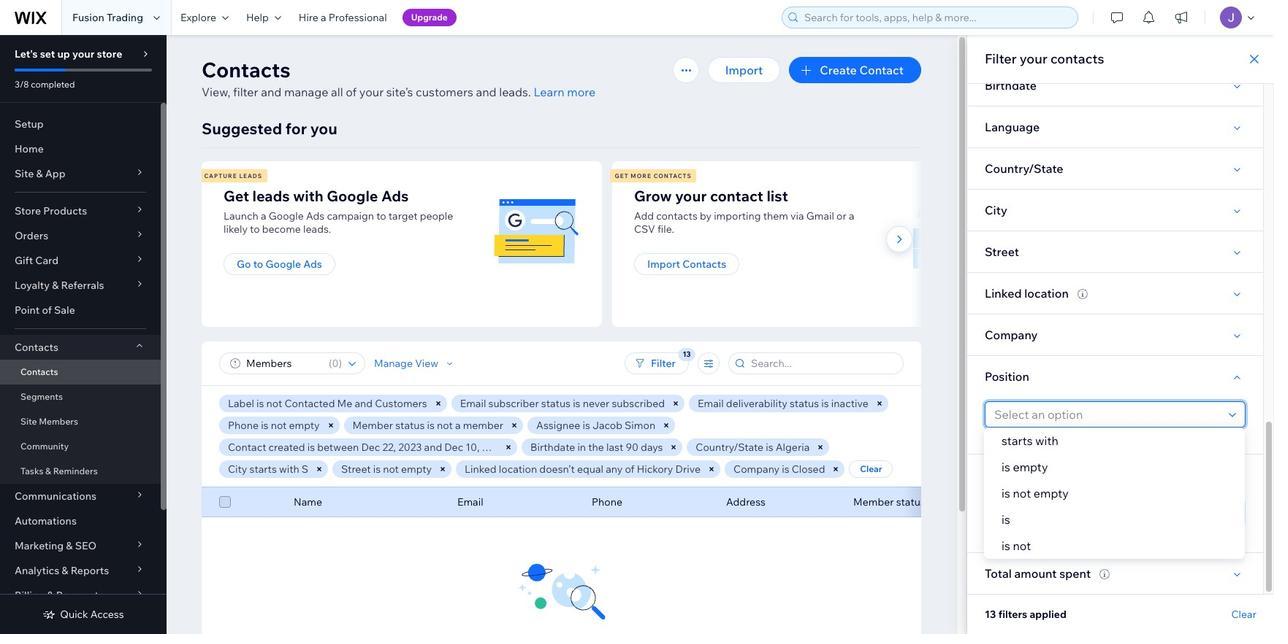 Task type: locate. For each thing, give the bounding box(es) containing it.
birthdate for birthdate
[[985, 78, 1037, 93]]

& inside popup button
[[66, 540, 73, 553]]

0 vertical spatial city
[[985, 203, 1007, 218]]

list box containing starts with
[[984, 428, 1245, 560]]

0 horizontal spatial starts
[[250, 463, 277, 476]]

contacts down point of sale
[[15, 341, 58, 354]]

days
[[641, 441, 663, 454]]

not up amount
[[1013, 539, 1031, 554]]

0 horizontal spatial dec
[[361, 441, 380, 454]]

0 vertical spatial starts
[[1002, 434, 1033, 449]]

contacts inside popup button
[[15, 341, 58, 354]]

0 vertical spatial google
[[327, 187, 378, 205]]

dec left 22,
[[361, 441, 380, 454]]

90
[[626, 441, 639, 454]]

0 vertical spatial select an option field
[[990, 403, 1224, 427]]

total amount spent
[[985, 567, 1091, 582]]

filter inside button
[[651, 357, 676, 370]]

grow your contact list add contacts by importing them via gmail or a csv file.
[[634, 187, 854, 236]]

2 2023 from the left
[[482, 441, 505, 454]]

0 vertical spatial contacts
[[1051, 50, 1104, 67]]

& right tasks
[[45, 466, 51, 477]]

1 vertical spatial contact
[[228, 441, 266, 454]]

1 horizontal spatial country/state
[[985, 161, 1063, 176]]

0 horizontal spatial clear button
[[849, 461, 893, 479]]

company is closed
[[734, 463, 825, 476]]

1 vertical spatial google
[[269, 210, 304, 223]]

email deliverability status is inactive
[[698, 397, 868, 411]]

& for billing
[[47, 590, 54, 603]]

2 vertical spatial google
[[266, 258, 301, 271]]

sidebar element
[[0, 35, 167, 635]]

filter
[[985, 50, 1017, 67], [651, 357, 676, 370]]

create contact
[[820, 63, 904, 77]]

number of purchases
[[985, 468, 1103, 483]]

company
[[985, 328, 1038, 343], [734, 463, 780, 476]]

not
[[266, 397, 282, 411], [271, 419, 287, 433], [437, 419, 453, 433], [383, 463, 399, 476], [1013, 487, 1031, 501], [1013, 539, 1031, 554]]

0 vertical spatial country/state
[[985, 161, 1063, 176]]

1 vertical spatial street
[[341, 463, 371, 476]]

& for analytics
[[62, 565, 68, 578]]

to inside button
[[253, 258, 263, 271]]

1 vertical spatial member
[[853, 496, 894, 509]]

ads inside 'go to google ads' button
[[303, 258, 322, 271]]

list containing get leads with google ads
[[199, 161, 1018, 327]]

community
[[20, 441, 69, 452]]

& inside popup button
[[36, 167, 43, 180]]

& left reports
[[62, 565, 68, 578]]

1 vertical spatial with
[[1035, 434, 1059, 449]]

billing
[[15, 590, 45, 603]]

0 vertical spatial contact
[[860, 63, 904, 77]]

0 horizontal spatial import
[[647, 258, 680, 271]]

of right all
[[346, 85, 357, 99]]

contacts view, filter and manage all of your site's customers and leads. learn more
[[202, 57, 596, 99]]

empty
[[289, 419, 320, 433], [1013, 460, 1048, 475], [401, 463, 432, 476], [1034, 487, 1069, 501]]

country/state for country/state
[[985, 161, 1063, 176]]

select an option field up purchases
[[990, 403, 1224, 427]]

1 vertical spatial clear
[[1231, 609, 1257, 622]]

google down leads
[[269, 210, 304, 223]]

ads down get leads with google ads launch a google ads campaign to target people likely to become leads.
[[303, 258, 322, 271]]

email left deliverability
[[698, 397, 724, 411]]

let's
[[15, 47, 38, 61]]

country/state down language on the right top of the page
[[985, 161, 1063, 176]]

your right "up"
[[72, 47, 94, 61]]

1 vertical spatial select an option field
[[990, 501, 1224, 526]]

billing & payments
[[15, 590, 104, 603]]

hire a professional link
[[290, 0, 396, 35]]

& inside popup button
[[62, 565, 68, 578]]

phone down 'any'
[[592, 496, 622, 509]]

1 vertical spatial city
[[228, 463, 247, 476]]

them
[[763, 210, 788, 223]]

contacts
[[202, 57, 291, 83], [683, 258, 726, 271], [15, 341, 58, 354], [20, 367, 58, 378]]

& for loyalty
[[52, 279, 59, 292]]

capture
[[204, 172, 237, 180]]

email
[[460, 397, 486, 411], [698, 397, 724, 411], [457, 496, 483, 509]]

google down become
[[266, 258, 301, 271]]

by
[[700, 210, 712, 223]]

is not
[[1002, 539, 1031, 554]]

1 horizontal spatial street
[[985, 245, 1019, 259]]

birthdate up language on the right top of the page
[[985, 78, 1037, 93]]

1 vertical spatial country/state
[[696, 441, 764, 454]]

hire
[[299, 11, 318, 24]]

0 horizontal spatial member
[[353, 419, 393, 433]]

filter button
[[625, 353, 689, 375]]

1 horizontal spatial contact
[[860, 63, 904, 77]]

& right loyalty
[[52, 279, 59, 292]]

1 dec from the left
[[361, 441, 380, 454]]

0 horizontal spatial linked
[[465, 463, 497, 476]]

contacts up filter
[[202, 57, 291, 83]]

1 horizontal spatial city
[[985, 203, 1007, 218]]

1 horizontal spatial starts
[[1002, 434, 1033, 449]]

0 horizontal spatial filter
[[651, 357, 676, 370]]

contact created is between dec 22, 2023 and dec 10, 2023
[[228, 441, 505, 454]]

leads. left learn
[[499, 85, 531, 99]]

completed
[[31, 79, 75, 90]]

& left 'seo'
[[66, 540, 73, 553]]

1 horizontal spatial phone
[[592, 496, 622, 509]]

1 vertical spatial location
[[499, 463, 537, 476]]

1 horizontal spatial leads.
[[499, 85, 531, 99]]

purchases
[[1046, 468, 1103, 483]]

0 horizontal spatial city
[[228, 463, 247, 476]]

linked location doesn't equal any of hickory drive
[[465, 463, 701, 476]]

filter up language on the right top of the page
[[985, 50, 1017, 67]]

1 horizontal spatial company
[[985, 328, 1038, 343]]

contact up city starts with s
[[228, 441, 266, 454]]

0 horizontal spatial company
[[734, 463, 780, 476]]

1 vertical spatial company
[[734, 463, 780, 476]]

0 vertical spatial import
[[725, 63, 763, 77]]

is up is not
[[1002, 513, 1010, 527]]

Unsaved view field
[[242, 354, 324, 374]]

me
[[337, 397, 352, 411]]

location for linked location
[[1024, 286, 1069, 301]]

0 vertical spatial leads.
[[499, 85, 531, 99]]

tasks & reminders
[[20, 466, 98, 477]]

1 horizontal spatial clear button
[[1231, 609, 1257, 622]]

position
[[985, 370, 1030, 384]]

0 horizontal spatial location
[[499, 463, 537, 476]]

to right go
[[253, 258, 263, 271]]

1 vertical spatial clear button
[[1231, 609, 1257, 622]]

email down 10,
[[457, 496, 483, 509]]

company down country/state is algeria
[[734, 463, 780, 476]]

2 select an option field from the top
[[990, 501, 1224, 526]]

0 horizontal spatial phone
[[228, 419, 259, 433]]

0 horizontal spatial leads.
[[303, 223, 331, 236]]

2023 right 10,
[[482, 441, 505, 454]]

contacts inside button
[[683, 258, 726, 271]]

of left sale
[[42, 304, 52, 317]]

any
[[606, 463, 623, 476]]

with right leads
[[293, 187, 323, 205]]

grow
[[634, 187, 672, 205]]

location
[[1024, 286, 1069, 301], [499, 463, 537, 476]]

1 vertical spatial import
[[647, 258, 680, 271]]

is
[[257, 397, 264, 411], [573, 397, 580, 411], [821, 397, 829, 411], [261, 419, 268, 433], [427, 419, 435, 433], [583, 419, 590, 433], [307, 441, 315, 454], [766, 441, 773, 454], [1002, 460, 1010, 475], [373, 463, 381, 476], [782, 463, 790, 476], [1002, 487, 1010, 501], [1002, 513, 1010, 527], [1002, 539, 1010, 554]]

starts down created
[[250, 463, 277, 476]]

home
[[15, 142, 44, 156]]

google inside 'go to google ads' button
[[266, 258, 301, 271]]

your up language on the right top of the page
[[1020, 50, 1048, 67]]

empty down starts with
[[1013, 460, 1048, 475]]

leads. right become
[[303, 223, 331, 236]]

ads left campaign
[[306, 210, 325, 223]]

site inside popup button
[[15, 167, 34, 180]]

1 horizontal spatial location
[[1024, 286, 1069, 301]]

jacob
[[592, 419, 622, 433]]

contacts inside contacts view, filter and manage all of your site's customers and leads. learn more
[[202, 57, 291, 83]]

learn
[[534, 85, 565, 99]]

1 horizontal spatial 2023
[[482, 441, 505, 454]]

your up by
[[675, 187, 707, 205]]

1 vertical spatial phone
[[592, 496, 622, 509]]

filter up subscribed
[[651, 357, 676, 370]]

1 horizontal spatial linked
[[985, 286, 1022, 301]]

street up linked location
[[985, 245, 1019, 259]]

2 vertical spatial with
[[279, 463, 299, 476]]

with up is empty
[[1035, 434, 1059, 449]]

segments link
[[0, 385, 161, 410]]

tasks & reminders link
[[0, 460, 161, 484]]

& right billing
[[47, 590, 54, 603]]

dec left 10,
[[444, 441, 463, 454]]

analytics & reports
[[15, 565, 109, 578]]

list
[[199, 161, 1018, 327]]

is left the "closed"
[[782, 463, 790, 476]]

point of sale
[[15, 304, 75, 317]]

contacts up the segments
[[20, 367, 58, 378]]

birthdate up doesn't
[[530, 441, 575, 454]]

0 vertical spatial ads
[[381, 187, 409, 205]]

1 horizontal spatial import
[[725, 63, 763, 77]]

up
[[57, 47, 70, 61]]

get leads with google ads launch a google ads campaign to target people likely to become leads.
[[224, 187, 453, 236]]

to
[[376, 210, 386, 223], [250, 223, 260, 236], [253, 258, 263, 271]]

marketing
[[15, 540, 64, 553]]

street for street
[[985, 245, 1019, 259]]

set
[[40, 47, 55, 61]]

1 vertical spatial contacts
[[656, 210, 698, 223]]

0 vertical spatial company
[[985, 328, 1038, 343]]

2 vertical spatial ads
[[303, 258, 322, 271]]

linked location
[[985, 286, 1069, 301]]

site
[[15, 167, 34, 180], [20, 416, 37, 427]]

empty down contacted
[[289, 419, 320, 433]]

leads. inside contacts view, filter and manage all of your site's customers and leads. learn more
[[499, 85, 531, 99]]

0 vertical spatial linked
[[985, 286, 1022, 301]]

contacts down by
[[683, 258, 726, 271]]

0 horizontal spatial contacts
[[656, 210, 698, 223]]

go to google ads
[[237, 258, 322, 271]]

0 horizontal spatial clear
[[860, 464, 882, 475]]

google
[[327, 187, 378, 205], [269, 210, 304, 223], [266, 258, 301, 271]]

0 vertical spatial location
[[1024, 286, 1069, 301]]

1 horizontal spatial filter
[[985, 50, 1017, 67]]

0 vertical spatial street
[[985, 245, 1019, 259]]

birthdate for birthdate in the last 90 days
[[530, 441, 575, 454]]

customers
[[416, 85, 473, 99]]

is left inactive
[[821, 397, 829, 411]]

country/state up drive
[[696, 441, 764, 454]]

loyalty & referrals
[[15, 279, 104, 292]]

starts up is empty
[[1002, 434, 1033, 449]]

of up is not empty
[[1033, 468, 1044, 483]]

the
[[588, 441, 604, 454]]

with for s
[[279, 463, 299, 476]]

2023 right 22,
[[398, 441, 422, 454]]

select an option field for number of purchases
[[990, 501, 1224, 526]]

of inside contacts view, filter and manage all of your site's customers and leads. learn more
[[346, 85, 357, 99]]

street down contact created is between dec 22, 2023 and dec 10, 2023
[[341, 463, 371, 476]]

0
[[332, 357, 339, 370]]

a right the or
[[849, 210, 854, 223]]

& left app
[[36, 167, 43, 180]]

1 vertical spatial site
[[20, 416, 37, 427]]

contacts button
[[0, 335, 161, 360]]

is down 'customers'
[[427, 419, 435, 433]]

1 horizontal spatial contacts
[[1051, 50, 1104, 67]]

gift card
[[15, 254, 59, 267]]

&
[[36, 167, 43, 180], [52, 279, 59, 292], [45, 466, 51, 477], [66, 540, 73, 553], [62, 565, 68, 578], [47, 590, 54, 603]]

is empty
[[1002, 460, 1048, 475]]

0 vertical spatial site
[[15, 167, 34, 180]]

0 horizontal spatial 2023
[[398, 441, 422, 454]]

filters
[[998, 609, 1027, 622]]

is down starts with
[[1002, 460, 1010, 475]]

1 vertical spatial birthdate
[[530, 441, 575, 454]]

get
[[615, 172, 629, 180]]

import inside list
[[647, 258, 680, 271]]

a right hire
[[321, 11, 326, 24]]

10,
[[466, 441, 480, 454]]

select an option field for position
[[990, 403, 1224, 427]]

site down home
[[15, 167, 34, 180]]

1 vertical spatial linked
[[465, 463, 497, 476]]

2023
[[398, 441, 422, 454], [482, 441, 505, 454]]

phone down label
[[228, 419, 259, 433]]

contacts
[[654, 172, 692, 180]]

company up position
[[985, 328, 1038, 343]]

1 horizontal spatial birthdate
[[985, 78, 1037, 93]]

0 horizontal spatial street
[[341, 463, 371, 476]]

list box
[[984, 428, 1245, 560]]

email up "member"
[[460, 397, 486, 411]]

1 select an option field from the top
[[990, 403, 1224, 427]]

0 vertical spatial with
[[293, 187, 323, 205]]

0 vertical spatial phone
[[228, 419, 259, 433]]

a down leads
[[261, 210, 266, 223]]

contact right create
[[860, 63, 904, 77]]

1 horizontal spatial dec
[[444, 441, 463, 454]]

to left target
[[376, 210, 386, 223]]

country/state for country/state is algeria
[[696, 441, 764, 454]]

contacts
[[1051, 50, 1104, 67], [656, 210, 698, 223]]

0 vertical spatial birthdate
[[985, 78, 1037, 93]]

customers
[[375, 397, 427, 411]]

get more contacts
[[615, 172, 692, 180]]

your
[[72, 47, 94, 61], [1020, 50, 1048, 67], [359, 85, 384, 99], [675, 187, 707, 205]]

1 vertical spatial leads.
[[303, 223, 331, 236]]

csv
[[634, 223, 655, 236]]

your left the site's
[[359, 85, 384, 99]]

0 vertical spatial filter
[[985, 50, 1017, 67]]

Select an option field
[[990, 403, 1224, 427], [990, 501, 1224, 526]]

is up the total
[[1002, 539, 1010, 554]]

language
[[985, 120, 1040, 134]]

1 vertical spatial filter
[[651, 357, 676, 370]]

go
[[237, 258, 251, 271]]

0 horizontal spatial country/state
[[696, 441, 764, 454]]

with left s
[[279, 463, 299, 476]]

select an option field down purchases
[[990, 501, 1224, 526]]

1 horizontal spatial member
[[853, 496, 894, 509]]

city for city
[[985, 203, 1007, 218]]

ads up target
[[381, 187, 409, 205]]

0 vertical spatial member
[[353, 419, 393, 433]]

0 horizontal spatial birthdate
[[530, 441, 575, 454]]

site down the segments
[[20, 416, 37, 427]]

with inside get leads with google ads launch a google ads campaign to target people likely to become leads.
[[293, 187, 323, 205]]

google up campaign
[[327, 187, 378, 205]]

leads
[[239, 172, 262, 180]]

country/state is algeria
[[696, 441, 810, 454]]

linked for linked location
[[985, 286, 1022, 301]]

None checkbox
[[219, 494, 231, 511]]



Task type: vqa. For each thing, say whether or not it's contained in the screenshot.
top Verify
no



Task type: describe. For each thing, give the bounding box(es) containing it.
hickory
[[637, 463, 673, 476]]

site for site & app
[[15, 167, 34, 180]]

contacts inside the grow your contact list add contacts by importing them via gmail or a csv file.
[[656, 210, 698, 223]]

0 vertical spatial clear
[[860, 464, 882, 475]]

create contact button
[[789, 57, 921, 83]]

not down 22,
[[383, 463, 399, 476]]

not down number
[[1013, 487, 1031, 501]]

1 horizontal spatial clear
[[1231, 609, 1257, 622]]

to right likely
[[250, 223, 260, 236]]

empty down number of purchases
[[1034, 487, 1069, 501]]

email for email deliverability status is inactive
[[698, 397, 724, 411]]

of right 'any'
[[625, 463, 635, 476]]

starts inside list box
[[1002, 434, 1033, 449]]

created
[[269, 441, 305, 454]]

phone for phone is not empty
[[228, 419, 259, 433]]

help button
[[237, 0, 290, 35]]

payments
[[56, 590, 104, 603]]

trading
[[107, 11, 143, 24]]

and right customers
[[476, 85, 497, 99]]

leads. inside get leads with google ads launch a google ads campaign to target people likely to become leads.
[[303, 223, 331, 236]]

quick access
[[60, 609, 124, 622]]

contact
[[710, 187, 763, 205]]

campaign
[[327, 210, 374, 223]]

loyalty & referrals button
[[0, 273, 161, 298]]

import for import contacts
[[647, 258, 680, 271]]

not up created
[[271, 419, 287, 433]]

quick
[[60, 609, 88, 622]]

file.
[[657, 223, 674, 236]]

your inside sidebar element
[[72, 47, 94, 61]]

site members
[[20, 416, 78, 427]]

seo
[[75, 540, 97, 553]]

add
[[634, 210, 654, 223]]

gmail
[[806, 210, 834, 223]]

3/8 completed
[[15, 79, 75, 90]]

is right label
[[257, 397, 264, 411]]

not left "member"
[[437, 419, 453, 433]]

email for email subscriber status is never subscribed
[[460, 397, 486, 411]]

with for google
[[293, 187, 323, 205]]

home link
[[0, 137, 161, 161]]

likely
[[224, 223, 248, 236]]

contacts link
[[0, 360, 161, 385]]

& for site
[[36, 167, 43, 180]]

company for company is closed
[[734, 463, 780, 476]]

2 dec from the left
[[444, 441, 463, 454]]

is down number
[[1002, 487, 1010, 501]]

doesn't
[[539, 463, 575, 476]]

is up city starts with s
[[261, 419, 268, 433]]

and right me
[[355, 397, 373, 411]]

importing
[[714, 210, 761, 223]]

never
[[583, 397, 610, 411]]

is left never
[[573, 397, 580, 411]]

member status is not a member
[[353, 419, 503, 433]]

street is not empty
[[341, 463, 432, 476]]

1 vertical spatial ads
[[306, 210, 325, 223]]

import contacts button
[[634, 254, 739, 275]]

loyalty
[[15, 279, 50, 292]]

import for import
[[725, 63, 763, 77]]

13 filters applied
[[985, 609, 1067, 622]]

communications button
[[0, 484, 161, 509]]

marketing & seo
[[15, 540, 97, 553]]

name
[[294, 496, 322, 509]]

contact inside button
[[860, 63, 904, 77]]

site members link
[[0, 410, 161, 435]]

member for member status
[[853, 496, 894, 509]]

subscriber
[[488, 397, 539, 411]]

is up s
[[307, 441, 315, 454]]

location for linked location doesn't equal any of hickory drive
[[499, 463, 537, 476]]

manage view button
[[374, 357, 456, 370]]

a left "member"
[[455, 419, 461, 433]]

filter for filter
[[651, 357, 676, 370]]

filter for filter your contacts
[[985, 50, 1017, 67]]

import contacts
[[647, 258, 726, 271]]

or
[[837, 210, 847, 223]]

between
[[317, 441, 359, 454]]

Search for tools, apps, help & more... field
[[800, 7, 1073, 28]]

site & app
[[15, 167, 65, 180]]

number
[[985, 468, 1030, 483]]

street for street is not empty
[[341, 463, 371, 476]]

a inside the grow your contact list add contacts by importing them via gmail or a csv file.
[[849, 210, 854, 223]]

1 2023 from the left
[[398, 441, 422, 454]]

point
[[15, 304, 40, 317]]

22,
[[382, 441, 396, 454]]

subscribed
[[612, 397, 665, 411]]

& for tasks
[[45, 466, 51, 477]]

tasks
[[20, 466, 43, 477]]

applied
[[1030, 609, 1067, 622]]

target
[[389, 210, 418, 223]]

reminders
[[53, 466, 98, 477]]

reports
[[71, 565, 109, 578]]

a inside get leads with google ads launch a google ads campaign to target people likely to become leads.
[[261, 210, 266, 223]]

member
[[463, 419, 503, 433]]

card
[[35, 254, 59, 267]]

assignee is jacob simon
[[536, 419, 655, 433]]

quick access button
[[43, 609, 124, 622]]

email subscriber status is never subscribed
[[460, 397, 665, 411]]

community link
[[0, 435, 161, 460]]

member for member status is not a member
[[353, 419, 393, 433]]

1 vertical spatial starts
[[250, 463, 277, 476]]

orders
[[15, 229, 48, 243]]

deliverability
[[726, 397, 787, 411]]

0 vertical spatial clear button
[[849, 461, 893, 479]]

and down member status is not a member
[[424, 441, 442, 454]]

hire a professional
[[299, 11, 387, 24]]

suggested
[[202, 119, 282, 138]]

all
[[331, 85, 343, 99]]

linked for linked location doesn't equal any of hickory drive
[[465, 463, 497, 476]]

suggested for you
[[202, 119, 337, 138]]

site for site members
[[20, 416, 37, 427]]

store
[[97, 47, 122, 61]]

get
[[224, 187, 249, 205]]

0 horizontal spatial contact
[[228, 441, 266, 454]]

for
[[286, 119, 307, 138]]

is not empty
[[1002, 487, 1069, 501]]

you
[[310, 119, 337, 138]]

explore
[[180, 11, 216, 24]]

( 0 )
[[329, 357, 342, 370]]

company for company
[[985, 328, 1038, 343]]

& for marketing
[[66, 540, 73, 553]]

is down contact created is between dec 22, 2023 and dec 10, 2023
[[373, 463, 381, 476]]

sale
[[54, 304, 75, 317]]

more
[[631, 172, 652, 180]]

empty down member status is not a member
[[401, 463, 432, 476]]

is left algeria
[[766, 441, 773, 454]]

phone for phone
[[592, 496, 622, 509]]

not up phone is not empty
[[266, 397, 282, 411]]

your inside contacts view, filter and manage all of your site's customers and leads. learn more
[[359, 85, 384, 99]]

city for city starts with s
[[228, 463, 247, 476]]

Search... field
[[747, 354, 899, 374]]

and right filter
[[261, 85, 282, 99]]

closed
[[792, 463, 825, 476]]

your inside the grow your contact list add contacts by importing them via gmail or a csv file.
[[675, 187, 707, 205]]

of inside sidebar element
[[42, 304, 52, 317]]

access
[[90, 609, 124, 622]]

city starts with s
[[228, 463, 308, 476]]

become
[[262, 223, 301, 236]]

communications
[[15, 490, 96, 503]]

in
[[577, 441, 586, 454]]

member status
[[853, 496, 926, 509]]

go to google ads button
[[224, 254, 335, 275]]

leads
[[252, 187, 290, 205]]

fusion trading
[[72, 11, 143, 24]]

import button
[[708, 57, 780, 83]]

starts with
[[1002, 434, 1059, 449]]

store products
[[15, 205, 87, 218]]

is left 'jacob'
[[583, 419, 590, 433]]



